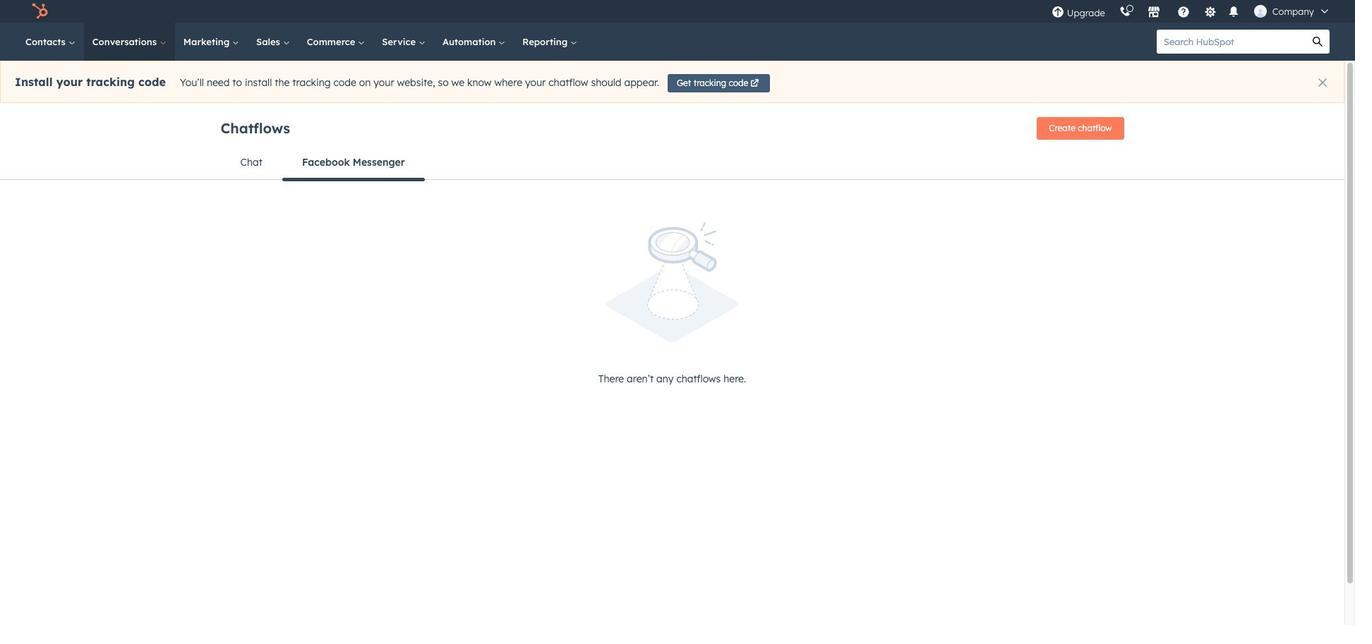 Task type: describe. For each thing, give the bounding box(es) containing it.
Search HubSpot search field
[[1157, 30, 1306, 54]]

0 vertical spatial alert
[[0, 61, 1345, 103]]

marketplaces image
[[1148, 6, 1160, 19]]



Task type: vqa. For each thing, say whether or not it's contained in the screenshot.
bottommost Publish
no



Task type: locate. For each thing, give the bounding box(es) containing it.
jacob simon image
[[1254, 5, 1267, 18]]

alert
[[0, 61, 1345, 103], [221, 222, 1124, 388]]

banner
[[221, 113, 1124, 145]]

menu
[[1044, 0, 1338, 23]]

close image
[[1318, 78, 1327, 87]]

navigation
[[221, 145, 1124, 181]]

1 vertical spatial alert
[[221, 222, 1124, 388]]



